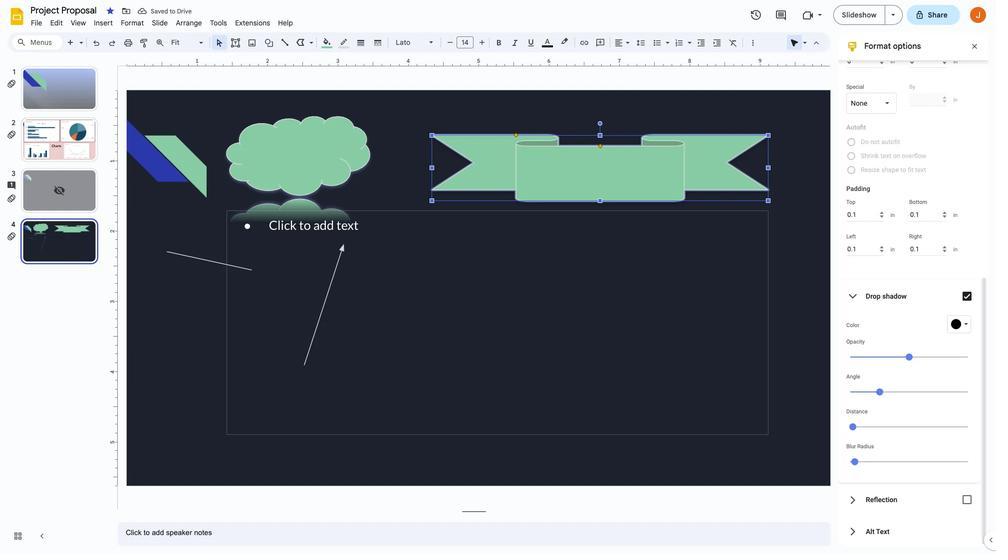 Task type: describe. For each thing, give the bounding box(es) containing it.
select line image
[[307, 36, 314, 39]]

format menu item
[[117, 17, 148, 29]]

navigation inside 'format options' application
[[0, 56, 110, 555]]

format for format
[[121, 18, 144, 27]]

insert menu item
[[90, 17, 117, 29]]

color
[[847, 323, 860, 329]]

drop shadow tab
[[839, 280, 981, 314]]

share button
[[907, 5, 961, 25]]

Right padding, measured in inches. Value must be between 0 and 2.1641 text field
[[910, 243, 947, 256]]

special
[[847, 84, 865, 90]]

auto fit type option group
[[847, 135, 974, 181]]

on
[[893, 152, 901, 160]]

saved to drive
[[151, 7, 192, 15]]

text inside radio
[[916, 166, 927, 174]]

to inside radio
[[901, 166, 907, 174]]

distance
[[847, 409, 868, 415]]

border color: dark 2 light gray 1 image
[[338, 35, 350, 48]]

share
[[928, 10, 948, 19]]

format options section
[[839, 0, 989, 547]]

in for bottom
[[954, 212, 958, 218]]

none
[[851, 99, 868, 107]]

Shrink text on overflow radio
[[847, 149, 974, 163]]

angle slider
[[847, 380, 973, 403]]

Right indent, measured in inches. Value must be between -2.1778 and 2.0641 text field
[[910, 54, 947, 68]]

help
[[278, 18, 293, 27]]

drop
[[866, 293, 881, 301]]

saved
[[151, 7, 168, 15]]

reflection tab
[[839, 483, 981, 517]]

Font size text field
[[457, 36, 473, 48]]

slide
[[152, 18, 168, 27]]

new slide with layout image
[[77, 36, 83, 39]]

shrink
[[861, 152, 879, 160]]

arrange
[[176, 18, 202, 27]]

in down format options
[[891, 58, 895, 65]]

tools menu item
[[206, 17, 231, 29]]

in right right indent, measured in inches. value must be between -2.1778 and 2.0641 text field
[[954, 58, 958, 65]]

Menus field
[[12, 35, 62, 49]]

alt text tab
[[839, 517, 981, 547]]

line & paragraph spacing image
[[635, 35, 647, 49]]

live pointer settings image
[[801, 36, 807, 39]]

drive
[[177, 7, 192, 15]]

slideshow button
[[834, 5, 885, 25]]

angle image
[[877, 389, 884, 396]]

radius
[[858, 444, 874, 450]]

font list. lato selected. option
[[396, 35, 423, 49]]

view
[[71, 18, 86, 27]]

view menu item
[[67, 17, 90, 29]]

Toggle shadow checkbox
[[958, 287, 978, 307]]

menu bar inside menu bar banner
[[27, 13, 297, 29]]

Font size field
[[457, 36, 478, 51]]

none option
[[851, 98, 868, 108]]

insert image image
[[246, 35, 258, 49]]

main toolbar
[[62, 0, 761, 387]]

Toggle reflection checkbox
[[958, 490, 978, 510]]

extensions
[[235, 18, 270, 27]]

mode and view toolbar
[[787, 32, 825, 52]]

autofit
[[882, 138, 900, 146]]

alt
[[866, 528, 875, 536]]

highlight color image
[[559, 35, 570, 47]]



Task type: vqa. For each thing, say whether or not it's contained in the screenshot.
Text color image
yes



Task type: locate. For each thing, give the bounding box(es) containing it.
to left drive
[[170, 7, 176, 15]]

toggle reflection image
[[958, 490, 978, 510]]

blur radius image
[[852, 459, 859, 466]]

right
[[910, 234, 922, 240]]

Do not autofit radio
[[847, 135, 974, 149]]

fill color: light 2 #82c7a5, close to light cyan 1 image
[[321, 35, 333, 48]]

blur radius
[[847, 444, 874, 450]]

distance image
[[850, 424, 857, 431]]

Resize shape to fit text radio
[[847, 163, 974, 177]]

top
[[847, 199, 856, 206]]

bottom
[[910, 199, 928, 206]]

navigation
[[0, 56, 110, 555]]

format inside "menu item"
[[121, 18, 144, 27]]

do not autofit
[[861, 138, 900, 146]]

saved to drive button
[[135, 4, 194, 18]]

1 horizontal spatial text
[[916, 166, 927, 174]]

Star checkbox
[[103, 4, 117, 18]]

drop shadow
[[866, 293, 907, 301]]

opacity
[[847, 339, 865, 346]]

in for left
[[891, 246, 895, 253]]

to
[[170, 7, 176, 15], [901, 166, 907, 174]]

0 horizontal spatial text
[[881, 152, 892, 160]]

text left on
[[881, 152, 892, 160]]

numbered list menu image
[[686, 36, 692, 39]]

format up left indent, measured in inches. value must be between -5.6331 and 2.0641 text field
[[865, 41, 891, 51]]

1 vertical spatial format
[[865, 41, 891, 51]]

reflection
[[866, 496, 898, 504]]

opacity slider
[[847, 346, 973, 368]]

extensions menu item
[[231, 17, 274, 29]]

bulleted list menu image
[[664, 36, 670, 39]]

by
[[910, 84, 916, 90]]

border weight list. 1px selected. option
[[355, 35, 367, 49]]

Top padding, measured in inches. Value must be between 0 and 0.5528 text field
[[847, 208, 884, 222]]

1 vertical spatial text
[[916, 166, 927, 174]]

edit
[[50, 18, 63, 27]]

options
[[893, 41, 922, 51]]

autofit
[[847, 124, 866, 131]]

0 vertical spatial to
[[170, 7, 176, 15]]

left
[[847, 234, 856, 240]]

to inside button
[[170, 7, 176, 15]]

overflow
[[902, 152, 927, 160]]

shadow
[[883, 293, 907, 301]]

Rename text field
[[27, 4, 102, 16]]

in right bottom padding, measured in inches. value must be between 0 and 0.5528 text box
[[954, 212, 958, 218]]

text inside option
[[881, 152, 892, 160]]

menu bar
[[27, 13, 297, 29]]

angle
[[847, 374, 861, 380]]

slide menu item
[[148, 17, 172, 29]]

in right left padding, measured in inches. value must be between 0 and 2.1641 text box
[[891, 246, 895, 253]]

format left the slide
[[121, 18, 144, 27]]

blur
[[847, 444, 856, 450]]

1 horizontal spatial to
[[901, 166, 907, 174]]

insert
[[94, 18, 113, 27]]

1 vertical spatial to
[[901, 166, 907, 174]]

blur radius slider
[[847, 450, 973, 473]]

opacity image
[[906, 354, 913, 361]]

to left fit at the top of the page
[[901, 166, 907, 174]]

help menu item
[[274, 17, 297, 29]]

slideshow
[[842, 10, 877, 19]]

format options application
[[0, 0, 997, 555]]

resize shape to fit text
[[861, 166, 927, 174]]

Left padding, measured in inches. Value must be between 0 and 2.1641 text field
[[847, 243, 884, 256]]

format inside section
[[865, 41, 891, 51]]

in
[[891, 58, 895, 65], [954, 58, 958, 65], [954, 97, 958, 103], [891, 212, 895, 218], [954, 212, 958, 218], [891, 246, 895, 253], [954, 246, 958, 253]]

Zoom field
[[168, 35, 208, 50]]

shape
[[882, 166, 899, 174]]

padding
[[847, 185, 871, 193]]

0 vertical spatial text
[[881, 152, 892, 160]]

format
[[121, 18, 144, 27], [865, 41, 891, 51]]

Bottom padding, measured in inches. Value must be between 0 and 0.5528 text field
[[910, 208, 947, 222]]

border dash list. line dash: solid selected. option
[[372, 35, 384, 49]]

Zoom text field
[[170, 35, 198, 49]]

text
[[877, 528, 890, 536]]

edit menu item
[[46, 17, 67, 29]]

text color image
[[542, 35, 553, 47]]

shrink text on overflow
[[861, 152, 927, 160]]

Left indent, measured in inches. Value must be between -5.6331 and 2.0641 text field
[[847, 54, 884, 68]]

0 horizontal spatial to
[[170, 7, 176, 15]]

distance slider
[[847, 415, 973, 438]]

not
[[871, 138, 880, 146]]

0 vertical spatial format
[[121, 18, 144, 27]]

lato
[[396, 38, 411, 47]]

in for right
[[954, 246, 958, 253]]

tools
[[210, 18, 227, 27]]

resize
[[861, 166, 880, 174]]

menu bar banner
[[0, 0, 997, 555]]

Special indent amount, measured in inches. Value must be between 0.01 and 2.0641 text field
[[910, 93, 947, 106]]

menu bar containing file
[[27, 13, 297, 29]]

in right top padding, measured in inches. value must be between 0 and 0.5528 text field
[[891, 212, 895, 218]]

1 horizontal spatial format
[[865, 41, 891, 51]]

in right special indent amount, measured in inches. value must be between 0.01 and 2.0641 text field
[[954, 97, 958, 103]]

file
[[31, 18, 42, 27]]

text right fit at the top of the page
[[916, 166, 927, 174]]

0 horizontal spatial format
[[121, 18, 144, 27]]

text
[[881, 152, 892, 160], [916, 166, 927, 174]]

in for top
[[891, 212, 895, 218]]

in right 'right padding, measured in inches. value must be between 0 and 2.1641' text box
[[954, 246, 958, 253]]

file menu item
[[27, 17, 46, 29]]

do
[[861, 138, 869, 146]]

presentation options image
[[891, 14, 895, 16]]

in for by
[[954, 97, 958, 103]]

format options
[[865, 41, 922, 51]]

arrange menu item
[[172, 17, 206, 29]]

format for format options
[[865, 41, 891, 51]]

alt text
[[866, 528, 890, 536]]

shape image
[[263, 35, 275, 49]]

fit
[[908, 166, 914, 174]]



